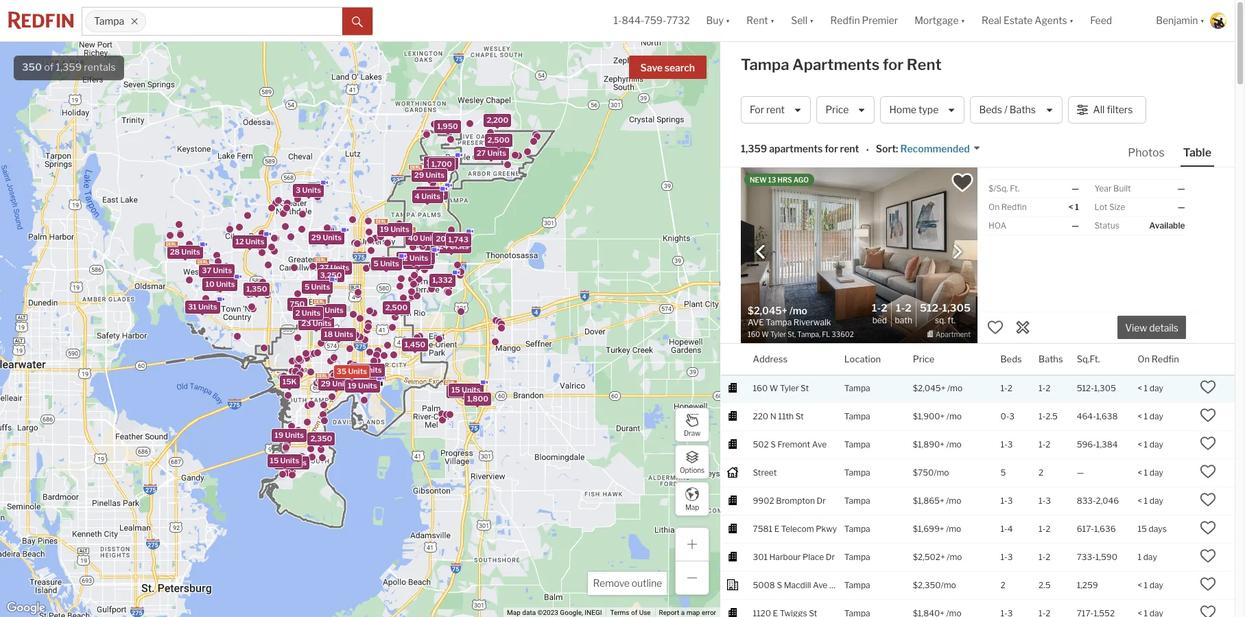 Task type: vqa. For each thing, say whether or not it's contained in the screenshot.


Task type: locate. For each thing, give the bounding box(es) containing it.
< for 833-2,046
[[1138, 495, 1143, 506]]

1 vertical spatial on
[[1138, 353, 1150, 364]]

1 vertical spatial ft.
[[948, 315, 956, 325]]

512-
[[920, 302, 943, 315], [1077, 383, 1095, 393]]

beds inside beds / baths button
[[980, 104, 1003, 116]]

1-2 left 733-
[[1039, 552, 1051, 562]]

301
[[753, 552, 768, 562]]

dr right the place
[[826, 552, 835, 562]]

$1,900+ /mo
[[913, 411, 962, 421]]

apartments
[[793, 56, 880, 73]]

7581
[[753, 523, 773, 534]]

1-2 bed
[[872, 302, 888, 325]]

2 horizontal spatial 27 units
[[477, 148, 507, 158]]

tampa for street
[[845, 467, 871, 477]]

available
[[1150, 220, 1186, 231]]

2 vertical spatial 27 units
[[352, 365, 382, 374]]

1,305 up 'sq.'
[[943, 302, 971, 315]]

1- down 0-
[[1001, 439, 1008, 449]]

— up < 1
[[1072, 183, 1080, 194]]

317 units
[[349, 369, 383, 379]]

15
[[452, 385, 460, 394], [270, 455, 279, 465], [1138, 523, 1148, 534]]

6 ▾ from the left
[[1201, 15, 1205, 26]]

29 units up 3,250
[[311, 233, 342, 242]]

12 units up 1,350
[[236, 237, 265, 246]]

7 favorite this home image from the top
[[1201, 604, 1217, 617]]

▾ right mortgage
[[961, 15, 966, 26]]

2 horizontal spatial 19
[[380, 225, 389, 234]]

details
[[1150, 322, 1179, 334]]

1 vertical spatial 15
[[270, 455, 279, 465]]

2 vertical spatial 12 units
[[400, 253, 429, 263]]

favorite this home image for —
[[1201, 463, 1217, 480]]

< 1 day for 1,305
[[1138, 383, 1164, 393]]

— for ft.
[[1072, 183, 1080, 194]]

1-3 up '1-4'
[[1001, 495, 1013, 506]]

502
[[753, 439, 769, 449]]

29 up 40 units
[[414, 170, 424, 180]]

19 units left "20"
[[380, 225, 410, 234]]

0 vertical spatial rent
[[747, 15, 769, 26]]

0 horizontal spatial 15 units
[[270, 455, 299, 465]]

5 < 1 day from the top
[[1138, 495, 1164, 506]]

redfin premier
[[831, 15, 899, 26]]

▾ for benjamin ▾
[[1201, 15, 1205, 26]]

4 ▾ from the left
[[961, 15, 966, 26]]

ave for fremont
[[813, 439, 827, 449]]

833-
[[1077, 495, 1097, 506]]

0 vertical spatial price
[[826, 104, 849, 116]]

0-3
[[1001, 411, 1015, 421]]

1-2 up 1-2.5
[[1039, 383, 1051, 393]]

1 vertical spatial price
[[913, 353, 935, 364]]

0 vertical spatial ave
[[813, 439, 827, 449]]

home
[[890, 104, 917, 116]]

13 inside map region
[[450, 386, 458, 396]]

/mo right the $1,900+
[[947, 411, 962, 421]]

512- up 'sq.'
[[920, 302, 943, 315]]

rent inside button
[[767, 104, 785, 116]]

2
[[406, 257, 411, 267], [881, 302, 888, 315], [905, 302, 912, 315], [296, 308, 300, 318], [1008, 383, 1013, 393], [1046, 383, 1051, 393], [1046, 439, 1051, 449], [1039, 467, 1044, 477], [1046, 523, 1051, 534], [1046, 552, 1051, 562], [1001, 580, 1006, 590]]

1,305 up 1,638
[[1095, 383, 1117, 393]]

1 horizontal spatial 5
[[374, 259, 379, 268]]

15 units
[[452, 385, 481, 394], [270, 455, 299, 465]]

beds for beds / baths
[[980, 104, 1003, 116]]

favorite button image
[[951, 171, 975, 194]]

1,305 for 512-1,305
[[1095, 383, 1117, 393]]

dr right brompton
[[817, 495, 826, 506]]

ft.
[[1011, 183, 1020, 194], [948, 315, 956, 325]]

1,700
[[432, 159, 452, 169]]

2 ▾ from the left
[[771, 15, 775, 26]]

price button up $2,045+
[[913, 344, 935, 375]]

ft. inside 512-1,305 sq. ft.
[[948, 315, 956, 325]]

1 horizontal spatial of
[[631, 609, 638, 616]]

< for —
[[1138, 467, 1143, 477]]

1- up bed
[[872, 302, 881, 315]]

10 units
[[206, 279, 235, 289]]

size
[[1110, 202, 1126, 212]]

on down "view"
[[1138, 353, 1150, 364]]

—
[[1072, 183, 1080, 194], [1178, 183, 1186, 194], [1178, 202, 1186, 212], [1072, 220, 1080, 231], [1077, 467, 1085, 477]]

/mo right "$1,890+"
[[947, 439, 962, 449]]

1 horizontal spatial 27
[[352, 365, 362, 374]]

1 horizontal spatial ft.
[[1011, 183, 1020, 194]]

— down table button
[[1178, 183, 1186, 194]]

1- down 1-2.5
[[1039, 439, 1046, 449]]

0 vertical spatial 19
[[380, 225, 389, 234]]

<
[[1069, 202, 1074, 212], [1138, 383, 1143, 393], [1138, 411, 1143, 421], [1138, 439, 1143, 449], [1138, 467, 1143, 477], [1138, 495, 1143, 506], [1138, 580, 1143, 590]]

st right tyler
[[801, 383, 809, 393]]

buy ▾ button
[[698, 0, 739, 41]]

favorite this home image for 596-1,384
[[1201, 435, 1217, 451]]

1 vertical spatial 1,359
[[741, 143, 768, 155]]

1 horizontal spatial 512-
[[1077, 383, 1095, 393]]

0 vertical spatial 1,305
[[943, 302, 971, 315]]

/mo right $2,502+
[[947, 552, 963, 562]]

1 ▾ from the left
[[726, 15, 731, 26]]

1-4
[[1001, 523, 1013, 534]]

1 day
[[1138, 552, 1158, 562]]

for right the apartments
[[825, 143, 839, 155]]

512- inside 512-1,305 sq. ft.
[[920, 302, 943, 315]]

next button image
[[951, 245, 965, 258]]

0 vertical spatial 13
[[769, 176, 777, 184]]

$1,865+
[[913, 495, 945, 506]]

2.5 left 1,259
[[1039, 580, 1051, 590]]

2 units up 23
[[296, 308, 321, 318]]

1 vertical spatial map
[[507, 609, 521, 616]]

on up hoa
[[989, 202, 1000, 212]]

price up $2,045+
[[913, 353, 935, 364]]

1 horizontal spatial baths
[[1039, 353, 1064, 364]]

0 vertical spatial map
[[686, 503, 699, 511]]

$2,045+
[[913, 383, 946, 393]]

29 units down the 35
[[321, 379, 351, 389]]

None search field
[[146, 8, 343, 35]]

baths button
[[1039, 344, 1064, 375]]

1 vertical spatial 27 units
[[320, 263, 350, 273]]

/mo right $1,865+ at the bottom right of the page
[[947, 495, 962, 506]]

1 vertical spatial price button
[[913, 344, 935, 375]]

1-3 for 733-
[[1001, 552, 1013, 562]]

2,500 up 1,450
[[386, 303, 408, 312]]

< 1 day for 1,638
[[1138, 411, 1164, 421]]

save
[[641, 62, 663, 73]]

redfin
[[831, 15, 860, 26], [1002, 202, 1027, 212], [1152, 353, 1180, 364]]

view details link
[[1118, 314, 1187, 339]]

rent right buy ▾ in the right of the page
[[747, 15, 769, 26]]

▾ right sell
[[810, 15, 814, 26]]

29 up 3,250
[[311, 233, 321, 242]]

2 units down 40 units
[[406, 257, 431, 267]]

price down apartments
[[826, 104, 849, 116]]

favorite this home image
[[988, 319, 1004, 336], [1201, 491, 1217, 508], [1201, 519, 1217, 536]]

1-2 for 617-1,636
[[1039, 523, 1051, 534]]

rent left •
[[841, 143, 860, 155]]

mortgage ▾ button
[[907, 0, 974, 41]]

ago
[[794, 176, 809, 184]]

map inside button
[[686, 503, 699, 511]]

▾ right agents
[[1070, 15, 1074, 26]]

0 horizontal spatial baths
[[1010, 104, 1036, 116]]

1 favorite this home image from the top
[[1201, 379, 1217, 395]]

596-
[[1077, 439, 1097, 449]]

1 horizontal spatial on redfin
[[1138, 353, 1180, 364]]

/mo down $1,890+ /mo
[[934, 467, 950, 477]]

table button
[[1181, 146, 1215, 167]]

< for 512-1,305
[[1138, 383, 1143, 393]]

31
[[188, 302, 197, 312]]

1-2 right '1-4'
[[1039, 523, 1051, 534]]

0 vertical spatial 1,359
[[56, 61, 82, 73]]

1 vertical spatial redfin
[[1002, 202, 1027, 212]]

1 horizontal spatial s
[[777, 580, 783, 590]]

location
[[845, 353, 881, 364]]

favorite this home image for 733-1,590
[[1201, 547, 1217, 564]]

rent up "home type" button
[[907, 56, 942, 73]]

sq.ft. button
[[1077, 344, 1101, 375]]

19 units up 14 units
[[275, 431, 304, 440]]

day for 596-1,384
[[1150, 439, 1164, 449]]

redfin down details
[[1152, 353, 1180, 364]]

1 vertical spatial for
[[825, 143, 839, 155]]

outline
[[632, 577, 662, 589]]

1,359 left rentals
[[56, 61, 82, 73]]

1 horizontal spatial redfin
[[1002, 202, 1027, 212]]

1 horizontal spatial map
[[686, 503, 699, 511]]

baths left sq.ft.
[[1039, 353, 1064, 364]]

1- inside 1-2 bath
[[896, 302, 905, 315]]

< 1 day
[[1138, 383, 1164, 393], [1138, 411, 1164, 421], [1138, 439, 1164, 449], [1138, 467, 1164, 477], [1138, 495, 1164, 506], [1138, 580, 1164, 590]]

3 ▾ from the left
[[810, 15, 814, 26]]

2.5 left the 464-
[[1046, 411, 1058, 421]]

favorite this home image
[[1201, 379, 1217, 395], [1201, 407, 1217, 423], [1201, 435, 1217, 451], [1201, 463, 1217, 480], [1201, 547, 1217, 564], [1201, 576, 1217, 592], [1201, 604, 1217, 617]]

search
[[665, 62, 695, 73]]

19 down 317
[[348, 381, 357, 391]]

2 vertical spatial 15
[[1138, 523, 1148, 534]]

1,359 up new
[[741, 143, 768, 155]]

0 vertical spatial 512-
[[920, 302, 943, 315]]

2 horizontal spatial 5
[[1001, 467, 1006, 477]]

map
[[687, 609, 700, 616]]

1 < 1 day from the top
[[1138, 383, 1164, 393]]

:
[[896, 143, 899, 155]]

5 ▾ from the left
[[1070, 15, 1074, 26]]

e
[[775, 523, 780, 534]]

6 favorite this home image from the top
[[1201, 576, 1217, 592]]

rent right for in the right top of the page
[[767, 104, 785, 116]]

benjamin
[[1157, 15, 1199, 26]]

favorite this home image for 833-2,046
[[1201, 491, 1217, 508]]

/mo right $2,045+
[[948, 383, 963, 393]]

redfin inside button
[[1152, 353, 1180, 364]]

1-3 for 596-
[[1001, 439, 1013, 449]]

1,305 inside 512-1,305 sq. ft.
[[943, 302, 971, 315]]

512-1,305
[[1077, 383, 1117, 393]]

2 vertical spatial favorite this home image
[[1201, 519, 1217, 536]]

0 horizontal spatial 5
[[305, 282, 310, 292]]

1 horizontal spatial 19 units
[[348, 381, 377, 391]]

baths right /
[[1010, 104, 1036, 116]]

1,350
[[246, 284, 267, 294]]

/mo down $2,502+ /mo
[[941, 580, 957, 590]]

12 units
[[427, 158, 456, 168], [236, 237, 265, 246], [400, 253, 429, 263]]

for for rent
[[883, 56, 904, 73]]

3 < 1 day from the top
[[1138, 439, 1164, 449]]

▾ left sell
[[771, 15, 775, 26]]

0 horizontal spatial on redfin
[[989, 202, 1027, 212]]

29
[[414, 170, 424, 180], [311, 233, 321, 242], [321, 379, 331, 389]]

feed
[[1091, 15, 1113, 26]]

35
[[337, 366, 347, 376]]

35 units
[[337, 366, 367, 376]]

1- up 0-
[[1001, 383, 1008, 393]]

2,500 down the 2,200
[[488, 135, 510, 145]]

1 vertical spatial 19
[[348, 381, 357, 391]]

844-
[[622, 15, 645, 26]]

telecom
[[782, 523, 814, 534]]

< 1 day for 2,046
[[1138, 495, 1164, 506]]

st right 11th
[[796, 411, 804, 421]]

s right "502"
[[771, 439, 776, 449]]

23 units
[[302, 319, 332, 328]]

ft. right $/sq.
[[1011, 183, 1020, 194]]

19 up 14
[[275, 431, 284, 440]]

▾ left the user photo
[[1201, 15, 1205, 26]]

1-844-759-7732
[[614, 15, 690, 26]]

29 right 15k
[[321, 379, 331, 389]]

beds down x-out this home icon
[[1001, 353, 1022, 364]]

0 vertical spatial 29
[[414, 170, 424, 180]]

0 horizontal spatial rent
[[747, 15, 769, 26]]

1 vertical spatial 5
[[305, 282, 310, 292]]

4 favorite this home image from the top
[[1201, 463, 1217, 480]]

for inside 1,359 apartments for rent •
[[825, 143, 839, 155]]

s for 5008
[[777, 580, 783, 590]]

use
[[639, 609, 651, 616]]

ave right fremont
[[813, 439, 827, 449]]

tampa for 9902 brompton dr
[[845, 495, 871, 506]]

750
[[290, 299, 305, 309]]

1 vertical spatial 5 units
[[305, 282, 330, 292]]

all filters button
[[1068, 96, 1147, 124]]

sort
[[876, 143, 896, 155]]

0 vertical spatial 29 units
[[414, 170, 445, 180]]

2 horizontal spatial 27
[[477, 148, 486, 158]]

0 horizontal spatial s
[[771, 439, 776, 449]]

0 horizontal spatial map
[[507, 609, 521, 616]]

0 vertical spatial of
[[44, 61, 54, 73]]

for down premier
[[883, 56, 904, 73]]

on redfin down $/sq. ft.
[[989, 202, 1027, 212]]

12
[[427, 158, 435, 168], [236, 237, 244, 246], [400, 253, 408, 263]]

2 vertical spatial 12
[[400, 253, 408, 263]]

ft. right 'sq.'
[[948, 315, 956, 325]]

0 horizontal spatial for
[[825, 143, 839, 155]]

▾ inside dropdown button
[[1070, 15, 1074, 26]]

0 horizontal spatial price button
[[817, 96, 875, 124]]

1 vertical spatial of
[[631, 609, 638, 616]]

19 left the '40'
[[380, 225, 389, 234]]

1-3 down 0-3
[[1001, 439, 1013, 449]]

1 horizontal spatial 5 units
[[374, 259, 399, 268]]

beds left /
[[980, 104, 1003, 116]]

27 units up "23 units"
[[320, 263, 350, 273]]

0 horizontal spatial 15
[[270, 455, 279, 465]]

0 horizontal spatial of
[[44, 61, 54, 73]]

1 horizontal spatial for
[[883, 56, 904, 73]]

redfin inside button
[[831, 15, 860, 26]]

512- for 512-1,305
[[1077, 383, 1095, 393]]

6 < 1 day from the top
[[1138, 580, 1164, 590]]

▾ right buy
[[726, 15, 731, 26]]

1 vertical spatial ave
[[813, 580, 828, 590]]

1-2
[[1001, 383, 1013, 393], [1039, 383, 1051, 393], [1039, 439, 1051, 449], [1039, 523, 1051, 534], [1039, 552, 1051, 562]]

▾ for sell ▾
[[810, 15, 814, 26]]

/mo for $1,699+ /mo
[[947, 523, 962, 534]]

— up "available"
[[1178, 202, 1186, 212]]

0 horizontal spatial 1,359
[[56, 61, 82, 73]]

13 left the 1,800 at the left of page
[[450, 386, 458, 396]]

report
[[659, 609, 680, 616]]

1-
[[614, 15, 622, 26], [872, 302, 881, 315], [896, 302, 905, 315], [1001, 383, 1008, 393], [1039, 383, 1046, 393], [1039, 411, 1046, 421], [1001, 439, 1008, 449], [1039, 439, 1046, 449], [1001, 495, 1008, 506], [1039, 495, 1046, 506], [1001, 523, 1008, 534], [1039, 523, 1046, 534], [1001, 552, 1008, 562], [1039, 552, 1046, 562]]

3 favorite this home image from the top
[[1201, 435, 1217, 451]]

1,332
[[433, 276, 453, 285]]

1 horizontal spatial on
[[1138, 353, 1150, 364]]

/mo for $1,900+ /mo
[[947, 411, 962, 421]]

2 vertical spatial 27
[[352, 365, 362, 374]]

0 horizontal spatial on
[[989, 202, 1000, 212]]

favorite this home image for 464-1,638
[[1201, 407, 1217, 423]]

0 horizontal spatial rent
[[767, 104, 785, 116]]

< for 1,259
[[1138, 580, 1143, 590]]

2 < 1 day from the top
[[1138, 411, 1164, 421]]

map region
[[0, 0, 725, 617]]

price button up •
[[817, 96, 875, 124]]

1,305
[[943, 302, 971, 315], [1095, 383, 1117, 393]]

dr
[[817, 495, 826, 506], [826, 552, 835, 562]]

of left use
[[631, 609, 638, 616]]

1-2 down 1-2.5
[[1039, 439, 1051, 449]]

tampa for 301 harbour place dr
[[845, 552, 871, 562]]

tampa for 160 w tyler st
[[845, 383, 871, 393]]

lot
[[1095, 202, 1108, 212]]

0 vertical spatial redfin
[[831, 15, 860, 26]]

1- up bath
[[896, 302, 905, 315]]

st for 220 n 11th st
[[796, 411, 804, 421]]

0 horizontal spatial ft.
[[948, 315, 956, 325]]

12 units down the '40'
[[400, 253, 429, 263]]

redfin left premier
[[831, 15, 860, 26]]

of right 350
[[44, 61, 54, 73]]

14
[[277, 458, 286, 467]]

27 units right the 35
[[352, 365, 382, 374]]

report a map error link
[[659, 609, 717, 616]]

for rent button
[[741, 96, 812, 124]]

0 horizontal spatial 1,305
[[943, 302, 971, 315]]

1 for 1,259
[[1145, 580, 1148, 590]]

sq.ft.
[[1077, 353, 1101, 364]]

/mo for $750 /mo
[[934, 467, 950, 477]]

rent
[[767, 104, 785, 116], [841, 143, 860, 155]]

0 horizontal spatial 27
[[320, 263, 329, 273]]

price inside button
[[826, 104, 849, 116]]

s right "5008"
[[777, 580, 783, 590]]

512- up the 464-
[[1077, 383, 1095, 393]]

1- up '1-4'
[[1001, 495, 1008, 506]]

$2,502+ /mo
[[913, 552, 963, 562]]

1-3 down '1-4'
[[1001, 552, 1013, 562]]

1 horizontal spatial rent
[[907, 56, 942, 73]]

▾ for mortgage ▾
[[961, 15, 966, 26]]

3 for 9902 brompton dr
[[1008, 495, 1013, 506]]

1 vertical spatial rent
[[907, 56, 942, 73]]

1 vertical spatial beds
[[1001, 353, 1022, 364]]

year
[[1095, 183, 1112, 194]]

1 vertical spatial st
[[796, 411, 804, 421]]

13 left hrs
[[769, 176, 777, 184]]

1,743
[[449, 235, 469, 244]]

home type button
[[881, 96, 965, 124]]

$1,890+
[[913, 439, 945, 449]]

photo of 160 w tyler st, tampa, fl 33602 image
[[741, 167, 978, 343]]

1 horizontal spatial 1,359
[[741, 143, 768, 155]]

23
[[302, 319, 311, 328]]

0 horizontal spatial 512-
[[920, 302, 943, 315]]

2 favorite this home image from the top
[[1201, 407, 1217, 423]]

5 favorite this home image from the top
[[1201, 547, 1217, 564]]

733-1,590
[[1077, 552, 1118, 562]]

0 vertical spatial beds
[[980, 104, 1003, 116]]

1 horizontal spatial rent
[[841, 143, 860, 155]]

1 vertical spatial on redfin
[[1138, 353, 1180, 364]]

3 for 301 harbour place dr
[[1008, 552, 1013, 562]]

1,359 inside 1,359 apartments for rent •
[[741, 143, 768, 155]]

baths inside beds / baths button
[[1010, 104, 1036, 116]]

— up 833-
[[1077, 467, 1085, 477]]

$2,350 /mo
[[913, 580, 957, 590]]

2 inside 1-2 bath
[[905, 302, 912, 315]]

301 harbour place dr
[[753, 552, 835, 562]]

$/sq. ft.
[[989, 183, 1020, 194]]

heading
[[748, 304, 860, 340]]

27 units down the 2,200
[[477, 148, 507, 158]]

12 units down 1,950
[[427, 158, 456, 168]]

ave left #19
[[813, 580, 828, 590]]

1 vertical spatial 2 units
[[296, 308, 321, 318]]

rent ▾ button
[[739, 0, 783, 41]]

redfin down $/sq. ft.
[[1002, 202, 1027, 212]]



Task type: describe. For each thing, give the bounding box(es) containing it.
0 vertical spatial ft.
[[1011, 183, 1020, 194]]

sell ▾ button
[[783, 0, 823, 41]]

tampa for 502 s fremont ave
[[845, 439, 871, 449]]

all
[[1094, 104, 1105, 116]]

pkwy
[[816, 523, 837, 534]]

$1,900+
[[913, 411, 945, 421]]

1-2 for 512-1,305
[[1039, 383, 1051, 393]]

/mo for $1,865+ /mo
[[947, 495, 962, 506]]

user photo image
[[1211, 12, 1227, 29]]

2,350
[[310, 434, 332, 444]]

save search
[[641, 62, 695, 73]]

1 horizontal spatial 2,500
[[488, 135, 510, 145]]

day for 833-2,046
[[1150, 495, 1164, 506]]

draw button
[[675, 408, 710, 442]]

2 vertical spatial 19 units
[[275, 431, 304, 440]]

2 inside 1-2 bed
[[881, 302, 888, 315]]

1-3 for 833-
[[1001, 495, 1013, 506]]

filters
[[1107, 104, 1133, 116]]

terms
[[610, 609, 630, 616]]

3 for 502 s fremont ave
[[1008, 439, 1013, 449]]

1,800
[[467, 394, 489, 404]]

location button
[[845, 344, 881, 375]]

1,950
[[437, 122, 458, 131]]

sell ▾
[[792, 15, 814, 26]]

▾ for buy ▾
[[726, 15, 731, 26]]

1-2 for 596-1,384
[[1039, 439, 1051, 449]]

ave for macdill
[[813, 580, 828, 590]]

40 units
[[408, 233, 439, 243]]

bath
[[895, 315, 913, 325]]

317
[[349, 369, 363, 379]]

/mo for $2,350 /mo
[[941, 580, 957, 590]]

1 vertical spatial 19 units
[[348, 381, 377, 391]]

/mo for $1,890+ /mo
[[947, 439, 962, 449]]

apartments
[[770, 143, 823, 155]]

$1,699+ /mo
[[913, 523, 962, 534]]

28
[[170, 247, 180, 257]]

photos button
[[1126, 146, 1181, 165]]

< 1 day for 1,384
[[1138, 439, 1164, 449]]

remove outline
[[593, 577, 662, 589]]

2,200
[[487, 115, 509, 125]]

feed button
[[1083, 0, 1148, 41]]

google,
[[560, 609, 583, 616]]

0 vertical spatial favorite this home image
[[988, 319, 1004, 336]]

beds / baths button
[[971, 96, 1063, 124]]

0 vertical spatial 12 units
[[427, 158, 456, 168]]

1-2 up 0-3
[[1001, 383, 1013, 393]]

11th
[[779, 411, 794, 421]]

harbour
[[770, 552, 801, 562]]

0 vertical spatial on
[[989, 202, 1000, 212]]

/mo for $2,502+ /mo
[[947, 552, 963, 562]]

7732
[[667, 15, 690, 26]]

0 vertical spatial 27 units
[[477, 148, 507, 158]]

0-
[[1001, 411, 1010, 421]]

1 horizontal spatial 2 units
[[406, 257, 431, 267]]

favorite this home image for 512-1,305
[[1201, 379, 1217, 395]]

— for size
[[1178, 202, 1186, 212]]

sq.
[[935, 315, 946, 325]]

1-2 bath
[[895, 302, 913, 325]]

0 horizontal spatial 12
[[236, 237, 244, 246]]

/mo for $2,045+ /mo
[[948, 383, 963, 393]]

map data ©2023 google, inegi
[[507, 609, 602, 616]]

15k
[[283, 377, 297, 387]]

of for 350
[[44, 61, 54, 73]]

1-3 left 833-
[[1039, 495, 1051, 506]]

remove
[[593, 577, 630, 589]]

1- right the $1,699+ /mo
[[1001, 523, 1008, 534]]

0 vertical spatial dr
[[817, 495, 826, 506]]

table
[[1184, 146, 1212, 159]]

1 vertical spatial dr
[[826, 552, 835, 562]]

new
[[750, 176, 767, 184]]

1 for 464-1,638
[[1145, 411, 1148, 421]]

1- left 833-
[[1039, 495, 1046, 506]]

1- up 1-2.5
[[1039, 383, 1046, 393]]

1- left '759-'
[[614, 15, 622, 26]]

1 horizontal spatial 13
[[769, 176, 777, 184]]

2 vertical spatial 29 units
[[321, 379, 351, 389]]

fremont
[[778, 439, 811, 449]]

1 horizontal spatial 12
[[400, 253, 408, 263]]

1 vertical spatial baths
[[1039, 353, 1064, 364]]

2 vertical spatial 29
[[321, 379, 331, 389]]

s for 502
[[771, 439, 776, 449]]

$2,350
[[913, 580, 941, 590]]

rent inside rent ▾ dropdown button
[[747, 15, 769, 26]]

5008
[[753, 580, 775, 590]]

512- for 512-1,305 sq. ft.
[[920, 302, 943, 315]]

3,250
[[320, 271, 342, 280]]

google image
[[3, 599, 49, 617]]

1 for 833-2,046
[[1145, 495, 1148, 506]]

mortgage ▾ button
[[915, 0, 966, 41]]

$1,890+ /mo
[[913, 439, 962, 449]]

▾ for rent ▾
[[771, 15, 775, 26]]

0 horizontal spatial 2 units
[[296, 308, 321, 318]]

tampa for 7581 e telecom pkwy
[[845, 523, 871, 534]]

status
[[1095, 220, 1120, 231]]

9902
[[753, 495, 775, 506]]

benjamin ▾
[[1157, 15, 1205, 26]]

x-out this home image
[[1015, 319, 1032, 336]]

2 horizontal spatial 12
[[427, 158, 435, 168]]

3 for 220 n 11th st
[[1010, 411, 1015, 421]]

previous button image
[[754, 245, 768, 258]]

0 vertical spatial on redfin
[[989, 202, 1027, 212]]

1 horizontal spatial price
[[913, 353, 935, 364]]

3 inside map region
[[296, 185, 301, 195]]

beds / baths
[[980, 104, 1036, 116]]

1,305 for 512-1,305 sq. ft.
[[943, 302, 971, 315]]

— for built
[[1178, 183, 1186, 194]]

0 horizontal spatial 2,500
[[386, 303, 408, 312]]

1 horizontal spatial 27 units
[[352, 365, 382, 374]]

beds button
[[1001, 344, 1022, 375]]

1,590
[[1096, 552, 1118, 562]]

0 horizontal spatial 19
[[275, 431, 284, 440]]

0 horizontal spatial 5 units
[[305, 282, 330, 292]]

1 vertical spatial 27
[[320, 263, 329, 273]]

< for 464-1,638
[[1138, 411, 1143, 421]]

1- inside 1-2 bed
[[872, 302, 881, 315]]

220 n 11th st
[[753, 411, 804, 421]]

— down < 1
[[1072, 220, 1080, 231]]

$1,865+ /mo
[[913, 495, 962, 506]]

596-1,384
[[1077, 439, 1118, 449]]

error
[[702, 609, 717, 616]]

mortgage
[[915, 15, 959, 26]]

tyler
[[780, 383, 799, 393]]

day for 512-1,305
[[1150, 383, 1164, 393]]

sort :
[[876, 143, 899, 155]]

4 < 1 day from the top
[[1138, 467, 1164, 477]]

of for terms
[[631, 609, 638, 616]]

733-
[[1077, 552, 1096, 562]]

st for 160 w tyler st
[[801, 383, 809, 393]]

1 vertical spatial 15 units
[[270, 455, 299, 465]]

map for map
[[686, 503, 699, 511]]

on inside button
[[1138, 353, 1150, 364]]

rent ▾ button
[[747, 0, 775, 41]]

/
[[1005, 104, 1008, 116]]

$2,502+
[[913, 552, 946, 562]]

1- right 0-3
[[1039, 411, 1046, 421]]

0 vertical spatial 2.5
[[1046, 411, 1058, 421]]

data
[[523, 609, 536, 616]]

map button
[[675, 482, 710, 516]]

1-2 for 733-1,590
[[1039, 552, 1051, 562]]

inegi
[[585, 609, 602, 616]]

1 for —
[[1145, 467, 1148, 477]]

1- left 733-
[[1039, 552, 1046, 562]]

37 units
[[202, 265, 232, 275]]

0 vertical spatial 5
[[374, 259, 379, 268]]

days
[[1149, 523, 1167, 534]]

favorite this home image for 1,259
[[1201, 576, 1217, 592]]

sell ▾ button
[[792, 0, 814, 41]]

0 vertical spatial 5 units
[[374, 259, 399, 268]]

day for 464-1,638
[[1150, 411, 1164, 421]]

3 units
[[296, 185, 321, 195]]

1 vertical spatial 2.5
[[1039, 580, 1051, 590]]

1- right '1-4'
[[1039, 523, 1046, 534]]

favorite this home image for 617-1,636
[[1201, 519, 1217, 536]]

options
[[680, 466, 705, 474]]

1 horizontal spatial 15 units
[[452, 385, 481, 394]]

1- down '1-4'
[[1001, 552, 1008, 562]]

160
[[753, 383, 768, 393]]

1 horizontal spatial 19
[[348, 381, 357, 391]]

rent ▾
[[747, 15, 775, 26]]

map for map data ©2023 google, inegi
[[507, 609, 521, 616]]

1,359 apartments for rent •
[[741, 143, 869, 156]]

0 vertical spatial price button
[[817, 96, 875, 124]]

submit search image
[[352, 16, 363, 27]]

favorite button checkbox
[[951, 171, 975, 194]]

©2023
[[538, 609, 559, 616]]

1 vertical spatial 29 units
[[311, 233, 342, 242]]

recommended button
[[899, 142, 981, 156]]

beds for beds
[[1001, 353, 1022, 364]]

1 vertical spatial 29
[[311, 233, 321, 242]]

rentals
[[84, 61, 116, 73]]

< 1
[[1069, 202, 1080, 212]]

buy ▾
[[707, 15, 731, 26]]

0 vertical spatial 19 units
[[380, 225, 410, 234]]

rent inside 1,359 apartments for rent •
[[841, 143, 860, 155]]

$1,699+
[[913, 523, 945, 534]]

day for 1,259
[[1150, 580, 1164, 590]]

remove tampa image
[[130, 17, 139, 25]]

for
[[750, 104, 765, 116]]

1-844-759-7732 link
[[614, 15, 690, 26]]

0 vertical spatial 15
[[452, 385, 460, 394]]

day for —
[[1150, 467, 1164, 477]]

350
[[22, 61, 42, 73]]

tampa for 220 n 11th st
[[845, 411, 871, 421]]

1 for 596-1,384
[[1145, 439, 1148, 449]]

for for rent
[[825, 143, 839, 155]]

$/sq.
[[989, 183, 1009, 194]]

< for 596-1,384
[[1138, 439, 1143, 449]]

estate
[[1004, 15, 1033, 26]]

1 vertical spatial 12 units
[[236, 237, 265, 246]]

1 for 512-1,305
[[1145, 383, 1148, 393]]



